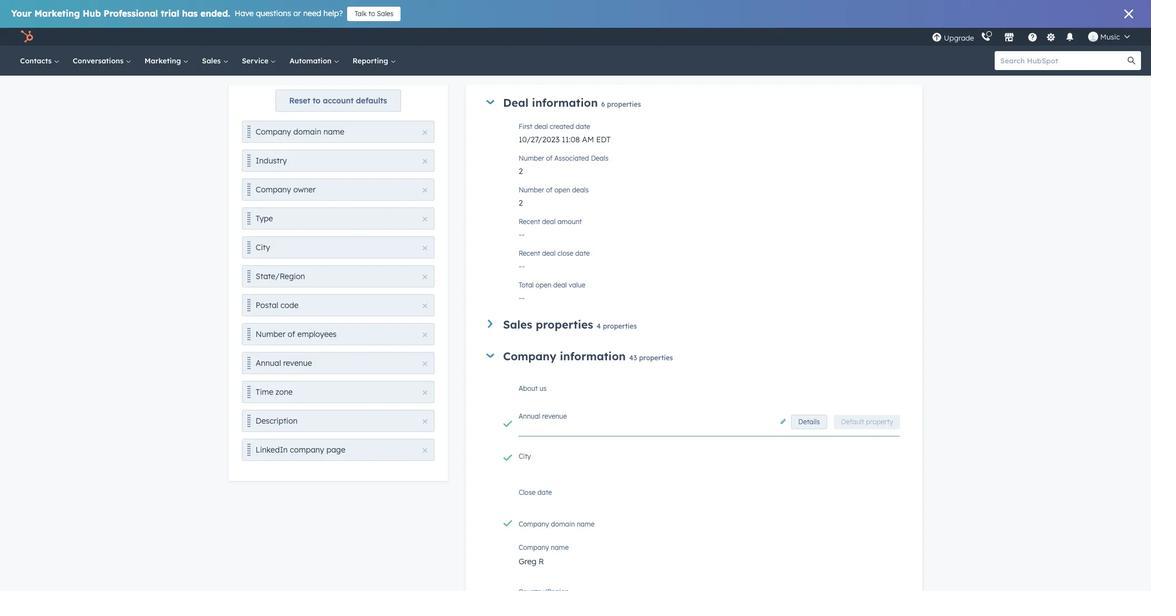 Task type: locate. For each thing, give the bounding box(es) containing it.
revenue down us
[[542, 413, 567, 421]]

2 vertical spatial date
[[538, 489, 552, 497]]

domain up company name
[[551, 521, 575, 529]]

1 vertical spatial company domain name
[[519, 521, 595, 529]]

sales right talk
[[377, 9, 394, 18]]

company information 43 properties
[[503, 350, 673, 364]]

zone
[[276, 388, 293, 398]]

trial
[[161, 8, 179, 19]]

number
[[519, 154, 544, 163], [519, 186, 544, 194], [256, 330, 286, 340]]

menu
[[931, 28, 1138, 46]]

1 horizontal spatial domain
[[551, 521, 575, 529]]

company down close date
[[519, 544, 549, 552]]

company domain name
[[256, 127, 344, 137], [519, 521, 595, 529]]

1 vertical spatial number
[[519, 186, 544, 194]]

0 horizontal spatial city
[[256, 243, 270, 253]]

open
[[555, 186, 570, 194], [536, 281, 552, 290]]

company domain name up company name
[[519, 521, 595, 529]]

properties inside deal information 6 properties
[[607, 100, 641, 109]]

to right talk
[[369, 9, 375, 18]]

employees
[[297, 330, 337, 340]]

1 recent from the top
[[519, 218, 540, 226]]

number down first
[[519, 154, 544, 163]]

1 horizontal spatial annual revenue
[[519, 413, 567, 421]]

0 horizontal spatial to
[[313, 96, 321, 106]]

0 vertical spatial open
[[555, 186, 570, 194]]

default
[[841, 418, 864, 427]]

open right total
[[536, 281, 552, 290]]

1 vertical spatial to
[[313, 96, 321, 106]]

to right the reset
[[313, 96, 321, 106]]

revenue
[[283, 359, 312, 369], [542, 413, 567, 421]]

hubspot image
[[20, 30, 33, 43]]

need
[[303, 8, 321, 18]]

sales down total
[[503, 318, 533, 332]]

number of open deals
[[519, 186, 589, 194]]

domain
[[293, 127, 321, 137], [551, 521, 575, 529]]

0 horizontal spatial annual
[[256, 359, 281, 369]]

date
[[576, 123, 590, 131], [576, 250, 590, 258], [538, 489, 552, 497]]

1 vertical spatial revenue
[[542, 413, 567, 421]]

linkedin
[[256, 445, 288, 455]]

0 vertical spatial information
[[532, 96, 598, 110]]

time zone
[[256, 388, 293, 398]]

information up created
[[532, 96, 598, 110]]

company name
[[519, 544, 569, 552]]

close image for industry
[[423, 159, 428, 164]]

7 close image from the top
[[423, 391, 428, 395]]

properties inside company information 43 properties
[[639, 354, 673, 362]]

deal left close
[[542, 250, 556, 258]]

contacts
[[20, 56, 54, 65]]

0 horizontal spatial domain
[[293, 127, 321, 137]]

1 horizontal spatial company domain name
[[519, 521, 595, 529]]

city up close
[[519, 453, 531, 461]]

contacts link
[[13, 46, 66, 76]]

0 vertical spatial to
[[369, 9, 375, 18]]

city down the 'type'
[[256, 243, 270, 253]]

to inside button
[[313, 96, 321, 106]]

4 close image from the top
[[423, 275, 428, 280]]

information for deal
[[532, 96, 598, 110]]

properties inside the sales properties 4 properties
[[603, 322, 637, 331]]

talk
[[355, 9, 367, 18]]

about us
[[519, 385, 547, 393]]

questions
[[256, 8, 291, 18]]

close image for annual revenue
[[423, 362, 428, 366]]

Search HubSpot search field
[[995, 51, 1131, 70]]

deal
[[535, 123, 548, 131], [542, 218, 556, 226], [542, 250, 556, 258], [553, 281, 567, 290]]

to
[[369, 9, 375, 18], [313, 96, 321, 106]]

close image
[[1125, 9, 1134, 18], [423, 188, 428, 193], [423, 246, 428, 251], [423, 304, 428, 309], [423, 420, 428, 424], [423, 449, 428, 453]]

3 close image from the top
[[423, 217, 428, 222]]

properties right 43
[[639, 354, 673, 362]]

properties right 4
[[603, 322, 637, 331]]

0 vertical spatial sales
[[377, 9, 394, 18]]

calling icon image
[[981, 32, 991, 42]]

1 horizontal spatial marketing
[[145, 56, 183, 65]]

0 horizontal spatial open
[[536, 281, 552, 290]]

number down postal
[[256, 330, 286, 340]]

deal
[[503, 96, 529, 110]]

properties for deal information
[[607, 100, 641, 109]]

caret image
[[486, 100, 495, 105], [488, 320, 493, 328], [486, 354, 495, 358]]

company
[[290, 445, 324, 455]]

caret image for company
[[486, 354, 495, 358]]

1 vertical spatial annual revenue
[[519, 413, 567, 421]]

information down 4
[[560, 350, 626, 364]]

of for employees
[[288, 330, 295, 340]]

2 vertical spatial number
[[256, 330, 286, 340]]

of left employees
[[288, 330, 295, 340]]

number up recent deal amount
[[519, 186, 544, 194]]

annual revenue up zone
[[256, 359, 312, 369]]

1 vertical spatial name
[[577, 521, 595, 529]]

linkedin company page
[[256, 445, 345, 455]]

company owner
[[256, 185, 316, 195]]

marketplaces button
[[998, 28, 1021, 46]]

company up 'industry'
[[256, 127, 291, 137]]

0 horizontal spatial revenue
[[283, 359, 312, 369]]

code
[[281, 301, 299, 311]]

properties
[[607, 100, 641, 109], [536, 318, 593, 332], [603, 322, 637, 331], [639, 354, 673, 362]]

talk to sales
[[355, 9, 394, 18]]

5 close image from the top
[[423, 333, 428, 337]]

0 vertical spatial caret image
[[486, 100, 495, 105]]

to inside button
[[369, 9, 375, 18]]

close
[[558, 250, 574, 258]]

1 horizontal spatial revenue
[[542, 413, 567, 421]]

company
[[256, 127, 291, 137], [256, 185, 291, 195], [503, 350, 557, 364], [519, 521, 549, 529], [519, 544, 549, 552]]

recent down number of open deals on the top of the page
[[519, 218, 540, 226]]

2 vertical spatial name
[[551, 544, 569, 552]]

settings link
[[1045, 31, 1058, 43]]

1 vertical spatial recent
[[519, 250, 540, 258]]

1 horizontal spatial sales
[[377, 9, 394, 18]]

2 horizontal spatial sales
[[503, 318, 533, 332]]

2 horizontal spatial name
[[577, 521, 595, 529]]

2 close image from the top
[[423, 159, 428, 164]]

0 vertical spatial date
[[576, 123, 590, 131]]

company up company name
[[519, 521, 549, 529]]

help image
[[1028, 33, 1038, 43]]

annual down about
[[519, 413, 541, 421]]

recent up total
[[519, 250, 540, 258]]

1 horizontal spatial city
[[519, 453, 531, 461]]

0 vertical spatial annual revenue
[[256, 359, 312, 369]]

reset
[[289, 96, 310, 106]]

amount
[[558, 218, 582, 226]]

has
[[182, 8, 198, 19]]

0 vertical spatial city
[[256, 243, 270, 253]]

1 horizontal spatial name
[[551, 544, 569, 552]]

2 vertical spatial caret image
[[486, 354, 495, 358]]

postal code
[[256, 301, 299, 311]]

property
[[866, 418, 894, 427]]

close image
[[423, 130, 428, 135], [423, 159, 428, 164], [423, 217, 428, 222], [423, 275, 428, 280], [423, 333, 428, 337], [423, 362, 428, 366], [423, 391, 428, 395]]

deal left "amount"
[[542, 218, 556, 226]]

marketing down trial
[[145, 56, 183, 65]]

sales inside button
[[377, 9, 394, 18]]

information
[[532, 96, 598, 110], [560, 350, 626, 364]]

1 close image from the top
[[423, 130, 428, 135]]

number for number of associated deals
[[519, 154, 544, 163]]

0 vertical spatial recent
[[519, 218, 540, 226]]

talk to sales button
[[347, 7, 401, 21]]

1 vertical spatial caret image
[[488, 320, 493, 328]]

sales left service
[[202, 56, 223, 65]]

account
[[323, 96, 354, 106]]

0 vertical spatial domain
[[293, 127, 321, 137]]

0 horizontal spatial company domain name
[[256, 127, 344, 137]]

1 vertical spatial marketing
[[145, 56, 183, 65]]

0 vertical spatial number
[[519, 154, 544, 163]]

open left deals
[[555, 186, 570, 194]]

of
[[546, 154, 553, 163], [546, 186, 553, 194], [288, 330, 295, 340]]

details
[[798, 418, 820, 427]]

marketing left hub
[[34, 8, 80, 19]]

properties right 6 at top
[[607, 100, 641, 109]]

Number of Associated Deals text field
[[519, 161, 901, 179]]

2 vertical spatial of
[[288, 330, 295, 340]]

reporting
[[353, 56, 390, 65]]

upgrade image
[[932, 33, 942, 43]]

6 close image from the top
[[423, 362, 428, 366]]

revenue down number of employees
[[283, 359, 312, 369]]

0 horizontal spatial name
[[324, 127, 344, 137]]

company domain name down the reset
[[256, 127, 344, 137]]

of left deals
[[546, 186, 553, 194]]

Number of open deals text field
[[519, 193, 901, 211]]

of left associated
[[546, 154, 553, 163]]

number for number of employees
[[256, 330, 286, 340]]

city
[[256, 243, 270, 253], [519, 453, 531, 461]]

annual up time
[[256, 359, 281, 369]]

name
[[324, 127, 344, 137], [577, 521, 595, 529], [551, 544, 569, 552]]

1 horizontal spatial to
[[369, 9, 375, 18]]

deal right first
[[535, 123, 548, 131]]

Recent deal close date text field
[[519, 256, 901, 274]]

close image for number of employees
[[423, 333, 428, 337]]

page
[[327, 445, 345, 455]]

Recent deal amount text field
[[519, 224, 901, 242]]

1 vertical spatial information
[[560, 350, 626, 364]]

defaults
[[356, 96, 387, 106]]

1 vertical spatial annual
[[519, 413, 541, 421]]

1 vertical spatial sales
[[202, 56, 223, 65]]

1 vertical spatial domain
[[551, 521, 575, 529]]

1 vertical spatial of
[[546, 186, 553, 194]]

2 vertical spatial sales
[[503, 318, 533, 332]]

0 vertical spatial marketing
[[34, 8, 80, 19]]

caret image for sales
[[488, 320, 493, 328]]

annual revenue
[[256, 359, 312, 369], [519, 413, 567, 421]]

annual revenue down us
[[519, 413, 567, 421]]

1 vertical spatial date
[[576, 250, 590, 258]]

menu containing music
[[931, 28, 1138, 46]]

Annual revenue text field
[[519, 419, 901, 437]]

0 vertical spatial of
[[546, 154, 553, 163]]

marketing link
[[138, 46, 195, 76]]

0 horizontal spatial sales
[[202, 56, 223, 65]]

search button
[[1123, 51, 1141, 70]]

music button
[[1082, 28, 1137, 46]]

1 vertical spatial open
[[536, 281, 552, 290]]

recent
[[519, 218, 540, 226], [519, 250, 540, 258]]

notifications image
[[1065, 33, 1075, 43]]

marketing
[[34, 8, 80, 19], [145, 56, 183, 65]]

0 vertical spatial annual
[[256, 359, 281, 369]]

1 horizontal spatial annual
[[519, 413, 541, 421]]

domain down the reset
[[293, 127, 321, 137]]

sales for sales properties 4 properties
[[503, 318, 533, 332]]

default property button
[[834, 415, 901, 430]]

reset to account defaults
[[289, 96, 387, 106]]

2 recent from the top
[[519, 250, 540, 258]]



Task type: describe. For each thing, give the bounding box(es) containing it.
properties for sales properties
[[603, 322, 637, 331]]

recent deal close date
[[519, 250, 590, 258]]

service
[[242, 56, 271, 65]]

help?
[[324, 8, 343, 18]]

0 vertical spatial name
[[324, 127, 344, 137]]

Close date text field
[[519, 487, 901, 505]]

company down 'industry'
[[256, 185, 291, 195]]

reset to account defaults button
[[275, 90, 401, 112]]

details button
[[791, 415, 827, 430]]

description
[[256, 416, 298, 427]]

us
[[540, 385, 547, 393]]

your marketing hub professional trial has ended. have questions or need help?
[[11, 8, 343, 19]]

About us text field
[[519, 383, 901, 405]]

deal left value
[[553, 281, 567, 290]]

close image for company owner
[[423, 188, 428, 193]]

43
[[629, 354, 637, 362]]

close date
[[519, 489, 552, 497]]

caret image for deal
[[486, 100, 495, 105]]

0 horizontal spatial marketing
[[34, 8, 80, 19]]

close image for type
[[423, 217, 428, 222]]

help button
[[1023, 28, 1042, 46]]

hubspot link
[[13, 30, 42, 43]]

Company name text field
[[519, 551, 901, 573]]

date for recent deal close date
[[576, 250, 590, 258]]

number for number of open deals
[[519, 186, 544, 194]]

First deal created date text field
[[519, 129, 901, 147]]

ended.
[[201, 8, 230, 19]]

to for sales
[[369, 9, 375, 18]]

to for account
[[313, 96, 321, 106]]

4
[[597, 322, 601, 331]]

0 horizontal spatial annual revenue
[[256, 359, 312, 369]]

reporting link
[[346, 46, 403, 76]]

music
[[1101, 32, 1120, 41]]

deal for amount
[[542, 218, 556, 226]]

associated
[[555, 154, 589, 163]]

search image
[[1128, 57, 1136, 65]]

close image for company domain name
[[423, 130, 428, 135]]

close image for state/region
[[423, 275, 428, 280]]

hub
[[83, 8, 101, 19]]

first deal created date
[[519, 123, 590, 131]]

conversations link
[[66, 46, 138, 76]]

close image for linkedin company page
[[423, 449, 428, 453]]

sales link
[[195, 46, 235, 76]]

6
[[601, 100, 605, 109]]

or
[[293, 8, 301, 18]]

notifications button
[[1061, 28, 1080, 46]]

of for open
[[546, 186, 553, 194]]

sales for sales
[[202, 56, 223, 65]]

created
[[550, 123, 574, 131]]

professional
[[104, 8, 158, 19]]

greg robinson image
[[1089, 32, 1099, 42]]

settings image
[[1046, 33, 1057, 43]]

recent for recent deal amount
[[519, 218, 540, 226]]

Total open deal value text field
[[519, 288, 901, 306]]

City text field
[[519, 451, 901, 473]]

of for associated
[[546, 154, 553, 163]]

marketplaces image
[[1004, 33, 1014, 43]]

deals
[[591, 154, 609, 163]]

automation link
[[283, 46, 346, 76]]

Country/Region text field
[[519, 587, 901, 592]]

properties for company information
[[639, 354, 673, 362]]

deal for created
[[535, 123, 548, 131]]

conversations
[[73, 56, 126, 65]]

close image for description
[[423, 420, 428, 424]]

calling icon button
[[977, 29, 996, 44]]

postal
[[256, 301, 278, 311]]

number of employees
[[256, 330, 337, 340]]

automation
[[290, 56, 334, 65]]

close image for time zone
[[423, 391, 428, 395]]

service link
[[235, 46, 283, 76]]

default property
[[841, 418, 894, 427]]

0 vertical spatial revenue
[[283, 359, 312, 369]]

first
[[519, 123, 533, 131]]

0 vertical spatial company domain name
[[256, 127, 344, 137]]

industry
[[256, 156, 287, 166]]

close image for postal code
[[423, 304, 428, 309]]

about
[[519, 385, 538, 393]]

number of associated deals
[[519, 154, 609, 163]]

information for company
[[560, 350, 626, 364]]

total open deal value
[[519, 281, 586, 290]]

deal for close
[[542, 250, 556, 258]]

type
[[256, 214, 273, 224]]

time
[[256, 388, 273, 398]]

deal information 6 properties
[[503, 96, 641, 110]]

owner
[[293, 185, 316, 195]]

total
[[519, 281, 534, 290]]

state/region
[[256, 272, 305, 282]]

recent for recent deal close date
[[519, 250, 540, 258]]

value
[[569, 281, 586, 290]]

properties left 4
[[536, 318, 593, 332]]

close
[[519, 489, 536, 497]]

have
[[235, 8, 254, 18]]

date for first deal created date
[[576, 123, 590, 131]]

company up about
[[503, 350, 557, 364]]

close image for city
[[423, 246, 428, 251]]

upgrade
[[944, 33, 974, 42]]

recent deal amount
[[519, 218, 582, 226]]

your
[[11, 8, 32, 19]]

sales properties 4 properties
[[503, 318, 637, 332]]

1 horizontal spatial open
[[555, 186, 570, 194]]

1 vertical spatial city
[[519, 453, 531, 461]]

deals
[[572, 186, 589, 194]]



Task type: vqa. For each thing, say whether or not it's contained in the screenshot.
Caret icon related to Sales
yes



